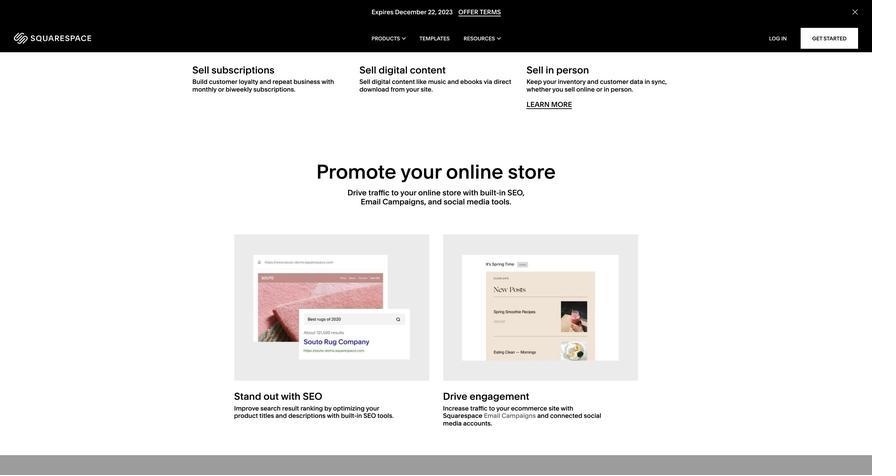 Task type: vqa. For each thing, say whether or not it's contained in the screenshot.
the from
yes



Task type: locate. For each thing, give the bounding box(es) containing it.
0 vertical spatial traffic
[[369, 188, 390, 197]]

2 or from the left
[[597, 85, 603, 93]]

in
[[546, 64, 554, 76], [645, 78, 650, 86], [604, 85, 610, 93], [499, 188, 506, 197], [357, 412, 362, 420]]

sell
[[565, 85, 575, 93]]

squarespace logo link
[[14, 33, 183, 44]]

2 vertical spatial online
[[418, 188, 441, 197]]

with inside drive traffic to your online store with built-in seo, email campaigns, and social media tools.
[[463, 188, 479, 197]]

0 horizontal spatial or
[[218, 85, 224, 93]]

0 horizontal spatial tools.
[[378, 412, 394, 420]]

your inside increase traffic to your ecommerce site with squarespace
[[497, 404, 510, 412]]

learn more link
[[527, 100, 572, 109]]

0 horizontal spatial social
[[444, 197, 465, 207]]

learn
[[527, 100, 550, 109]]

learn more
[[527, 100, 572, 109]]

1 horizontal spatial to
[[489, 404, 495, 412]]

to for engagement
[[489, 404, 495, 412]]

increase
[[443, 404, 469, 412]]

sell up build
[[192, 64, 209, 76]]

1 or from the left
[[218, 85, 224, 93]]

1 horizontal spatial traffic
[[471, 404, 488, 412]]

and connected social media accounts.
[[443, 412, 602, 427]]

digital up from
[[379, 64, 408, 76]]

drive down promote
[[348, 188, 367, 197]]

0 horizontal spatial seo
[[303, 391, 323, 402]]

built- right by
[[341, 412, 357, 420]]

1 vertical spatial email
[[484, 412, 501, 420]]

digital
[[379, 64, 408, 76], [372, 78, 391, 86]]

0 vertical spatial store
[[508, 160, 556, 183]]

get started
[[813, 35, 847, 42]]

to inside increase traffic to your ecommerce site with squarespace
[[489, 404, 495, 412]]

email down drive engagement at the right of the page
[[484, 412, 501, 420]]

0 horizontal spatial to
[[391, 188, 399, 197]]

built- left "seo,"
[[480, 188, 499, 197]]

traffic
[[369, 188, 390, 197], [471, 404, 488, 412]]

1 horizontal spatial tools.
[[492, 197, 512, 207]]

1 customer from the left
[[209, 78, 237, 86]]

0 vertical spatial built-
[[480, 188, 499, 197]]

0 horizontal spatial store
[[443, 188, 462, 197]]

0 vertical spatial tools.
[[492, 197, 512, 207]]

you
[[553, 85, 564, 93]]

expires
[[372, 8, 394, 16]]

1 vertical spatial traffic
[[471, 404, 488, 412]]

drive
[[348, 188, 367, 197], [443, 391, 468, 402]]

in inside drive traffic to your online store with built-in seo, email campaigns, and social media tools.
[[499, 188, 506, 197]]

0 horizontal spatial customer
[[209, 78, 237, 86]]

or inside sell subscriptions build customer loyalty and repeat business with monthly or biweekly subscriptions.
[[218, 85, 224, 93]]

or
[[218, 85, 224, 93], [597, 85, 603, 93]]

in right by
[[357, 412, 362, 420]]

store up "seo,"
[[508, 160, 556, 183]]

and
[[260, 78, 271, 86], [448, 78, 459, 86], [587, 78, 599, 86], [428, 197, 442, 207], [276, 412, 287, 420], [538, 412, 549, 420]]

search
[[261, 404, 281, 412]]

more
[[552, 100, 572, 109]]

sell inside sell in person keep your inventory and customer data in sync, whether you sell online or in person.
[[527, 64, 544, 76]]

subscriptions.
[[254, 85, 296, 93]]

2 horizontal spatial online
[[577, 85, 595, 93]]

and inside drive traffic to your online store with built-in seo, email campaigns, and social media tools.
[[428, 197, 442, 207]]

products button
[[372, 24, 406, 52]]

via
[[484, 78, 493, 86]]

0 vertical spatial seo
[[303, 391, 323, 402]]

0 vertical spatial to
[[391, 188, 399, 197]]

improve
[[234, 404, 259, 412]]

customer down subscriptions on the top left
[[209, 78, 237, 86]]

built- inside "stand out with seo improve search result ranking by optimizing your product titles and descriptions with built-in seo tools."
[[341, 412, 357, 420]]

drive up increase at the right bottom of the page
[[443, 391, 468, 402]]

1 horizontal spatial drive
[[443, 391, 468, 402]]

in right data
[[645, 78, 650, 86]]

traffic for drive
[[471, 404, 488, 412]]

from
[[391, 85, 405, 93]]

email down promote
[[361, 197, 381, 207]]

social
[[444, 197, 465, 207], [584, 412, 602, 420]]

squarespace logo image
[[14, 33, 91, 44]]

your right keep
[[544, 78, 557, 86]]

0 vertical spatial online
[[577, 85, 595, 93]]

1 horizontal spatial or
[[597, 85, 603, 93]]

1 vertical spatial media
[[443, 419, 462, 427]]

descriptions
[[288, 412, 326, 420]]

2 customer from the left
[[600, 78, 629, 86]]

0 horizontal spatial media
[[443, 419, 462, 427]]

traffic down drive engagement at the right of the page
[[471, 404, 488, 412]]

and right loyalty
[[260, 78, 271, 86]]

product
[[234, 412, 258, 420]]

your
[[544, 78, 557, 86], [406, 85, 419, 93], [401, 160, 442, 183], [401, 188, 417, 197], [366, 404, 379, 412], [497, 404, 510, 412]]

0 horizontal spatial drive
[[348, 188, 367, 197]]

resources button
[[464, 24, 501, 52]]

and left connected at the right of the page
[[538, 412, 549, 420]]

1 vertical spatial digital
[[372, 78, 391, 86]]

tools. inside "stand out with seo improve search result ranking by optimizing your product titles and descriptions with built-in seo tools."
[[378, 412, 394, 420]]

traffic inside drive traffic to your online store with built-in seo, email campaigns, and social media tools.
[[369, 188, 390, 197]]

store
[[508, 160, 556, 183], [443, 188, 462, 197]]

1 horizontal spatial built-
[[480, 188, 499, 197]]

sell up the download
[[360, 64, 377, 76]]

and right music at top
[[448, 78, 459, 86]]

0 vertical spatial email
[[361, 197, 381, 207]]

seo,
[[508, 188, 525, 197]]

content
[[410, 64, 446, 76], [392, 78, 415, 86]]

sell inside sell subscriptions build customer loyalty and repeat business with monthly or biweekly subscriptions.
[[192, 64, 209, 76]]

resources
[[464, 35, 495, 42]]

seo
[[303, 391, 323, 402], [364, 412, 376, 420]]

1 vertical spatial built-
[[341, 412, 357, 420]]

1 vertical spatial drive
[[443, 391, 468, 402]]

online
[[577, 85, 595, 93], [446, 160, 504, 183], [418, 188, 441, 197]]

1 vertical spatial to
[[489, 404, 495, 412]]

email campaigns link
[[484, 412, 536, 420]]

0 vertical spatial social
[[444, 197, 465, 207]]

sell digital content sell digital content like music and ebooks via direct download from your site.
[[360, 64, 512, 93]]

1 horizontal spatial social
[[584, 412, 602, 420]]

traffic inside increase traffic to your ecommerce site with squarespace
[[471, 404, 488, 412]]

or right monthly
[[218, 85, 224, 93]]

1 horizontal spatial email
[[484, 412, 501, 420]]

your right the optimizing
[[366, 404, 379, 412]]

increase traffic to your ecommerce site with squarespace
[[443, 404, 574, 420]]

offer terms link
[[458, 8, 501, 16]]

your left site.
[[406, 85, 419, 93]]

your inside sell digital content sell digital content like music and ebooks via direct download from your site.
[[406, 85, 419, 93]]

your down the promote your online store
[[401, 188, 417, 197]]

in left "seo,"
[[499, 188, 506, 197]]

media inside and connected social media accounts.
[[443, 419, 462, 427]]

expires december 22, 2023
[[372, 8, 453, 16]]

customer left data
[[600, 78, 629, 86]]

1 vertical spatial social
[[584, 412, 602, 420]]

email design image
[[443, 235, 638, 381]]

campaigns
[[502, 412, 536, 420]]

email
[[361, 197, 381, 207], [484, 412, 501, 420]]

1 vertical spatial tools.
[[378, 412, 394, 420]]

sell for digital
[[360, 64, 377, 76]]

0 horizontal spatial online
[[418, 188, 441, 197]]

1 horizontal spatial online
[[446, 160, 504, 183]]

or left person.
[[597, 85, 603, 93]]

0 horizontal spatial email
[[361, 197, 381, 207]]

sell for in
[[527, 64, 544, 76]]

2023
[[438, 8, 453, 16]]

squarespace
[[443, 412, 483, 420]]

content left "like"
[[392, 78, 415, 86]]

1 horizontal spatial customer
[[600, 78, 629, 86]]

and inside and connected social media accounts.
[[538, 412, 549, 420]]

in left person.
[[604, 85, 610, 93]]

your down engagement
[[497, 404, 510, 412]]

customer inside sell subscriptions build customer loyalty and repeat business with monthly or biweekly subscriptions.
[[209, 78, 237, 86]]

0 vertical spatial drive
[[348, 188, 367, 197]]

1 horizontal spatial media
[[467, 197, 490, 207]]

1 vertical spatial seo
[[364, 412, 376, 420]]

store down the promote your online store
[[443, 188, 462, 197]]

and down the promote your online store
[[428, 197, 442, 207]]

1 vertical spatial store
[[443, 188, 462, 197]]

to inside drive traffic to your online store with built-in seo, email campaigns, and social media tools.
[[391, 188, 399, 197]]

0 horizontal spatial built-
[[341, 412, 357, 420]]

customer
[[209, 78, 237, 86], [600, 78, 629, 86]]

drive inside drive traffic to your online store with built-in seo, email campaigns, and social media tools.
[[348, 188, 367, 197]]

0 vertical spatial digital
[[379, 64, 408, 76]]

1 horizontal spatial seo
[[364, 412, 376, 420]]

and right inventory
[[587, 78, 599, 86]]

started
[[824, 35, 847, 42]]

sell
[[192, 64, 209, 76], [360, 64, 377, 76], [527, 64, 544, 76], [360, 78, 370, 86]]

content up "like"
[[410, 64, 446, 76]]

digital left from
[[372, 78, 391, 86]]

and inside sell digital content sell digital content like music and ebooks via direct download from your site.
[[448, 78, 459, 86]]

1 vertical spatial online
[[446, 160, 504, 183]]

email inside drive traffic to your online store with built-in seo, email campaigns, and social media tools.
[[361, 197, 381, 207]]

media inside drive traffic to your online store with built-in seo, email campaigns, and social media tools.
[[467, 197, 490, 207]]

and right titles
[[276, 412, 287, 420]]

and inside "stand out with seo improve search result ranking by optimizing your product titles and descriptions with built-in seo tools."
[[276, 412, 287, 420]]

sell up keep
[[527, 64, 544, 76]]

traffic down promote
[[369, 188, 390, 197]]

december
[[395, 8, 427, 16]]

build
[[192, 78, 208, 86]]

0 horizontal spatial traffic
[[369, 188, 390, 197]]

0 vertical spatial media
[[467, 197, 490, 207]]

to
[[391, 188, 399, 197], [489, 404, 495, 412]]

tools.
[[492, 197, 512, 207], [378, 412, 394, 420]]

whether
[[527, 85, 551, 93]]

person.
[[611, 85, 634, 93]]

titles
[[260, 412, 274, 420]]

built-
[[480, 188, 499, 197], [341, 412, 357, 420]]

with
[[322, 78, 334, 86], [463, 188, 479, 197], [281, 391, 301, 402], [561, 404, 574, 412], [327, 412, 340, 420]]

in inside "stand out with seo improve search result ranking by optimizing your product titles and descriptions with built-in seo tools."
[[357, 412, 362, 420]]



Task type: describe. For each thing, give the bounding box(es) containing it.
sync,
[[652, 78, 667, 86]]

built- inside drive traffic to your online store with built-in seo, email campaigns, and social media tools.
[[480, 188, 499, 197]]

1 vertical spatial content
[[392, 78, 415, 86]]

0 vertical spatial content
[[410, 64, 446, 76]]

monthly
[[192, 85, 217, 93]]

get started link
[[801, 28, 859, 49]]

customer inside sell in person keep your inventory and customer data in sync, whether you sell online or in person.
[[600, 78, 629, 86]]

sell left from
[[360, 78, 370, 86]]

or inside sell in person keep your inventory and customer data in sync, whether you sell online or in person.
[[597, 85, 603, 93]]

social inside drive traffic to your online store with built-in seo, email campaigns, and social media tools.
[[444, 197, 465, 207]]

with inside sell subscriptions build customer loyalty and repeat business with monthly or biweekly subscriptions.
[[322, 78, 334, 86]]

1 horizontal spatial store
[[508, 160, 556, 183]]

seo ui image
[[234, 235, 429, 381]]

log             in link
[[770, 35, 787, 42]]

products
[[372, 35, 400, 42]]

22,
[[428, 8, 437, 16]]

stand out with seo improve search result ranking by optimizing your product titles and descriptions with built-in seo tools.
[[234, 391, 394, 420]]

traffic for promote
[[369, 188, 390, 197]]

offer
[[458, 8, 478, 16]]

optimizing
[[333, 404, 365, 412]]

business
[[294, 78, 320, 86]]

and inside sell in person keep your inventory and customer data in sync, whether you sell online or in person.
[[587, 78, 599, 86]]

direct
[[494, 78, 512, 86]]

online inside sell in person keep your inventory and customer data in sync, whether you sell online or in person.
[[577, 85, 595, 93]]

terms
[[480, 8, 501, 16]]

download
[[360, 85, 389, 93]]

data
[[630, 78, 644, 86]]

your inside sell in person keep your inventory and customer data in sync, whether you sell online or in person.
[[544, 78, 557, 86]]

tools. inside drive traffic to your online store with built-in seo, email campaigns, and social media tools.
[[492, 197, 512, 207]]

promote your online store
[[317, 160, 556, 183]]

drive for drive traffic to your online store with built-in seo, email campaigns, and social media tools.
[[348, 188, 367, 197]]

result
[[282, 404, 299, 412]]

log             in
[[770, 35, 787, 42]]

engagement
[[470, 391, 530, 402]]

site.
[[421, 85, 433, 93]]

ecommerce
[[511, 404, 547, 412]]

ebooks
[[461, 78, 483, 86]]

your inside "stand out with seo improve search result ranking by optimizing your product titles and descriptions with built-in seo tools."
[[366, 404, 379, 412]]

sell for subscriptions
[[192, 64, 209, 76]]

music
[[428, 78, 446, 86]]

online inside drive traffic to your online store with built-in seo, email campaigns, and social media tools.
[[418, 188, 441, 197]]

sell subscriptions build customer loyalty and repeat business with monthly or biweekly subscriptions.
[[192, 64, 334, 93]]

templates
[[420, 35, 450, 42]]

keep
[[527, 78, 542, 86]]

get
[[813, 35, 823, 42]]

with inside increase traffic to your ecommerce site with squarespace
[[561, 404, 574, 412]]

in up the you at the right top of page
[[546, 64, 554, 76]]

sell in person keep your inventory and customer data in sync, whether you sell online or in person.
[[527, 64, 667, 93]]

and inside sell subscriptions build customer loyalty and repeat business with monthly or biweekly subscriptions.
[[260, 78, 271, 86]]

by
[[325, 404, 332, 412]]

your up drive traffic to your online store with built-in seo, email campaigns, and social media tools.
[[401, 160, 442, 183]]

log
[[770, 35, 781, 42]]

out
[[264, 391, 279, 402]]

to for your
[[391, 188, 399, 197]]

subscriptions
[[212, 64, 275, 76]]

drive for drive engagement
[[443, 391, 468, 402]]

loyalty
[[239, 78, 258, 86]]

store inside drive traffic to your online store with built-in seo, email campaigns, and social media tools.
[[443, 188, 462, 197]]

site
[[549, 404, 560, 412]]

connected
[[550, 412, 583, 420]]

repeat
[[273, 78, 292, 86]]

your inside drive traffic to your online store with built-in seo, email campaigns, and social media tools.
[[401, 188, 417, 197]]

accounts.
[[463, 419, 492, 427]]

social inside and connected social media accounts.
[[584, 412, 602, 420]]

ranking
[[301, 404, 323, 412]]

templates link
[[420, 24, 450, 52]]

like
[[417, 78, 427, 86]]

stand
[[234, 391, 261, 402]]

offer terms
[[458, 8, 501, 16]]

campaigns,
[[383, 197, 426, 207]]

in
[[782, 35, 787, 42]]

drive engagement
[[443, 391, 530, 402]]

promote
[[317, 160, 397, 183]]

drive traffic to your online store with built-in seo, email campaigns, and social media tools.
[[348, 188, 525, 207]]

person
[[557, 64, 589, 76]]

email campaigns
[[484, 412, 536, 420]]

biweekly
[[226, 85, 252, 93]]

inventory
[[558, 78, 586, 86]]



